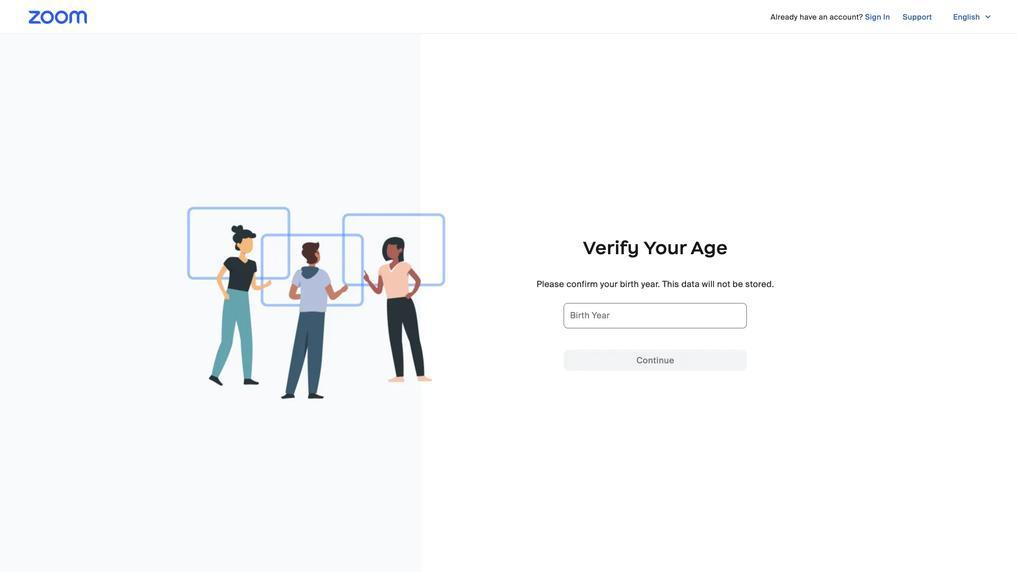Task type: describe. For each thing, give the bounding box(es) containing it.
support link
[[903, 8, 932, 25]]

continue button
[[564, 350, 747, 371]]

down image
[[985, 12, 992, 22]]

continue
[[637, 355, 675, 366]]

age
[[691, 236, 728, 259]]

account?
[[830, 12, 863, 22]]

already
[[771, 12, 798, 22]]

not
[[717, 278, 731, 290]]

sign in button
[[865, 8, 890, 25]]

zoom banner image image
[[187, 207, 446, 399]]

verify
[[583, 236, 640, 259]]

your
[[600, 278, 618, 290]]

confirm
[[567, 278, 598, 290]]

birth
[[570, 310, 590, 321]]

please confirm your birth year. this data will not be stored.
[[537, 278, 774, 290]]

your
[[644, 236, 687, 259]]

verify your age
[[583, 236, 728, 259]]

please
[[537, 278, 564, 290]]

birth year
[[570, 310, 610, 321]]

this
[[663, 278, 679, 290]]



Task type: vqa. For each thing, say whether or not it's contained in the screenshot.
Add to Yahoo Calendar Image
no



Task type: locate. For each thing, give the bounding box(es) containing it.
stored.
[[746, 278, 774, 290]]

english button
[[945, 8, 1000, 25]]

an
[[819, 12, 828, 22]]

will
[[702, 278, 715, 290]]

data
[[682, 278, 700, 290]]

be
[[733, 278, 743, 290]]

birth
[[620, 278, 639, 290]]

sign
[[865, 12, 882, 22]]

Birth Year text field
[[564, 303, 747, 329]]

already have an account? sign in
[[771, 12, 890, 22]]

support
[[903, 12, 932, 22]]

english
[[954, 12, 980, 22]]

zoom logo image
[[29, 11, 87, 24]]

year.
[[641, 278, 660, 290]]

year
[[592, 310, 610, 321]]

have
[[800, 12, 817, 22]]

in
[[884, 12, 890, 22]]



